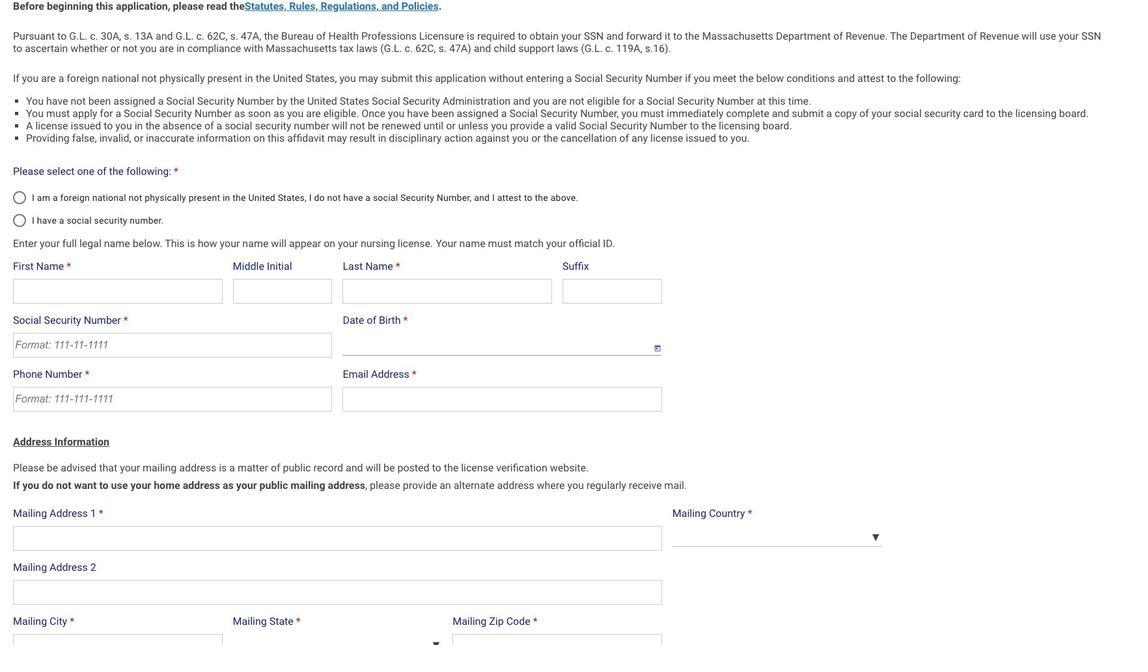 Task type: locate. For each thing, give the bounding box(es) containing it.
option group
[[6, 182, 669, 236]]

Format: 111-11-1111 text field
[[13, 333, 332, 358]]

None text field
[[233, 279, 332, 304], [343, 279, 552, 304], [563, 279, 662, 304], [343, 387, 662, 412], [13, 581, 662, 606], [453, 635, 662, 646], [233, 279, 332, 304], [343, 279, 552, 304], [563, 279, 662, 304], [343, 387, 662, 412], [13, 581, 662, 606], [453, 635, 662, 646]]

None text field
[[13, 279, 222, 304], [13, 527, 662, 552], [13, 635, 222, 646], [13, 279, 222, 304], [13, 527, 662, 552], [13, 635, 222, 646]]



Task type: describe. For each thing, give the bounding box(es) containing it.
Format: 111-111-1111 text field
[[13, 387, 332, 412]]



Task type: vqa. For each thing, say whether or not it's contained in the screenshot.
text field
yes



